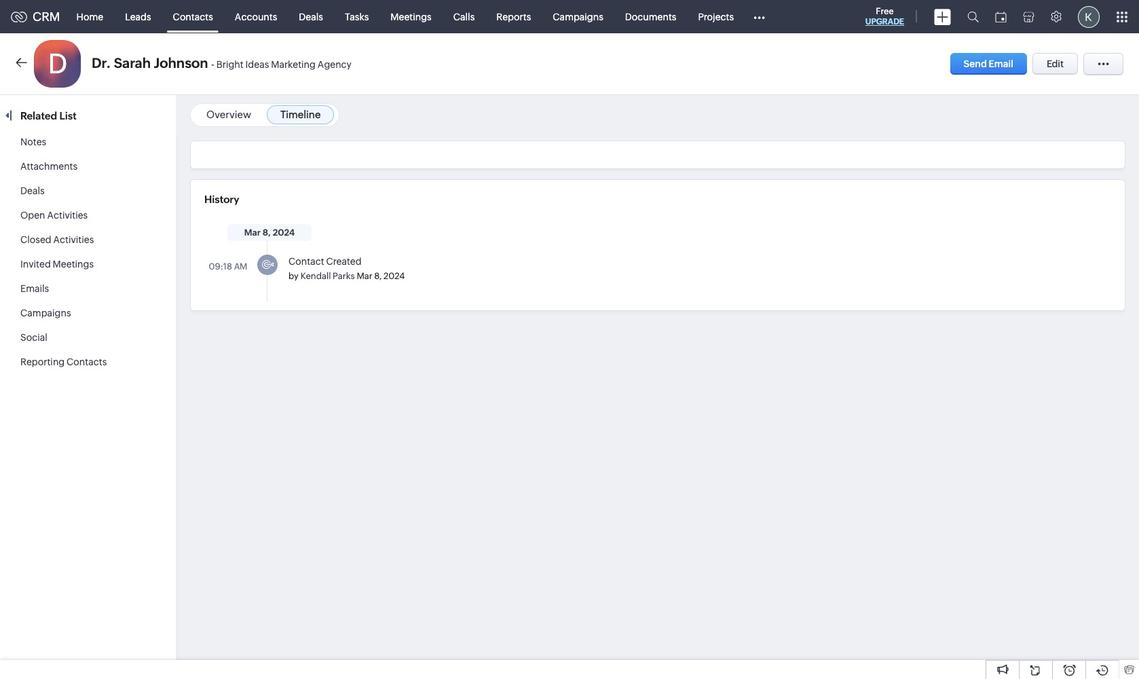 Task type: locate. For each thing, give the bounding box(es) containing it.
deals link
[[288, 0, 334, 33], [20, 185, 45, 196]]

0 vertical spatial contacts
[[173, 11, 213, 22]]

1 horizontal spatial meetings
[[391, 11, 432, 22]]

1 horizontal spatial mar
[[357, 271, 373, 281]]

bright
[[217, 59, 244, 70]]

tasks link
[[334, 0, 380, 33]]

overview
[[207, 109, 251, 120]]

ideas
[[246, 59, 269, 70]]

contacts up 'johnson'
[[173, 11, 213, 22]]

0 horizontal spatial contacts
[[67, 357, 107, 368]]

meetings
[[391, 11, 432, 22], [53, 259, 94, 270]]

0 horizontal spatial 2024
[[273, 228, 295, 238]]

campaigns link down emails link
[[20, 308, 71, 319]]

campaigns link
[[542, 0, 615, 33], [20, 308, 71, 319]]

2024 right parks
[[384, 271, 405, 281]]

contacts right "reporting"
[[67, 357, 107, 368]]

closed activities link
[[20, 234, 94, 245]]

1 vertical spatial mar
[[357, 271, 373, 281]]

1 vertical spatial deals link
[[20, 185, 45, 196]]

0 horizontal spatial deals link
[[20, 185, 45, 196]]

deals up open
[[20, 185, 45, 196]]

09:18 am
[[209, 262, 248, 272]]

0 vertical spatial campaigns link
[[542, 0, 615, 33]]

8, inside contact created by kendall parks mar 8, 2024
[[374, 271, 382, 281]]

home
[[76, 11, 103, 22]]

1 horizontal spatial 8,
[[374, 271, 382, 281]]

0 vertical spatial mar
[[244, 228, 261, 238]]

edit button
[[1033, 53, 1079, 75]]

crm
[[33, 10, 60, 24]]

contacts
[[173, 11, 213, 22], [67, 357, 107, 368]]

1 horizontal spatial deals link
[[288, 0, 334, 33]]

search element
[[960, 0, 988, 33]]

activities up "closed activities"
[[47, 210, 88, 221]]

campaigns down emails link
[[20, 308, 71, 319]]

deals link left the tasks
[[288, 0, 334, 33]]

overview link
[[207, 109, 251, 120]]

0 vertical spatial 8,
[[263, 228, 271, 238]]

contacts link
[[162, 0, 224, 33]]

0 horizontal spatial mar
[[244, 228, 261, 238]]

projects link
[[688, 0, 745, 33]]

1 vertical spatial campaigns link
[[20, 308, 71, 319]]

documents
[[626, 11, 677, 22]]

mar
[[244, 228, 261, 238], [357, 271, 373, 281]]

meetings left "calls" on the top left of the page
[[391, 11, 432, 22]]

mar right parks
[[357, 271, 373, 281]]

meetings down "closed activities"
[[53, 259, 94, 270]]

1 vertical spatial 2024
[[384, 271, 405, 281]]

8,
[[263, 228, 271, 238], [374, 271, 382, 281]]

0 horizontal spatial campaigns
[[20, 308, 71, 319]]

accounts
[[235, 11, 277, 22]]

deals
[[299, 11, 323, 22], [20, 185, 45, 196]]

edit
[[1047, 58, 1065, 69]]

1 vertical spatial campaigns
[[20, 308, 71, 319]]

send email
[[964, 58, 1014, 69]]

profile element
[[1071, 0, 1109, 33]]

0 vertical spatial activities
[[47, 210, 88, 221]]

1 horizontal spatial contacts
[[173, 11, 213, 22]]

0 horizontal spatial campaigns link
[[20, 308, 71, 319]]

0 vertical spatial 2024
[[273, 228, 295, 238]]

contact created by kendall parks mar 8, 2024
[[289, 256, 405, 281]]

1 vertical spatial 8,
[[374, 271, 382, 281]]

emails link
[[20, 283, 49, 294]]

activities up invited meetings on the left
[[53, 234, 94, 245]]

campaigns link right reports
[[542, 0, 615, 33]]

accounts link
[[224, 0, 288, 33]]

campaigns right reports
[[553, 11, 604, 22]]

0 vertical spatial campaigns
[[553, 11, 604, 22]]

reports
[[497, 11, 531, 22]]

documents link
[[615, 0, 688, 33]]

1 horizontal spatial 2024
[[384, 271, 405, 281]]

2024 inside contact created by kendall parks mar 8, 2024
[[384, 271, 405, 281]]

1 horizontal spatial campaigns link
[[542, 0, 615, 33]]

2024
[[273, 228, 295, 238], [384, 271, 405, 281]]

social
[[20, 332, 47, 343]]

calendar image
[[996, 11, 1007, 22]]

contact
[[289, 256, 324, 267]]

emails
[[20, 283, 49, 294]]

2024 up 'contact'
[[273, 228, 295, 238]]

campaigns
[[553, 11, 604, 22], [20, 308, 71, 319]]

Other Modules field
[[745, 6, 774, 28]]

1 vertical spatial activities
[[53, 234, 94, 245]]

1 vertical spatial meetings
[[53, 259, 94, 270]]

sarah
[[114, 55, 151, 71]]

deals link up open
[[20, 185, 45, 196]]

calls link
[[443, 0, 486, 33]]

activities
[[47, 210, 88, 221], [53, 234, 94, 245]]

0 horizontal spatial deals
[[20, 185, 45, 196]]

kendall
[[301, 271, 331, 281]]

mar up am
[[244, 228, 261, 238]]

open activities
[[20, 210, 88, 221]]

open
[[20, 210, 45, 221]]

email
[[990, 58, 1014, 69]]

1 horizontal spatial campaigns
[[553, 11, 604, 22]]

free
[[877, 6, 894, 16]]

dr. sarah johnson - bright ideas marketing agency
[[92, 55, 352, 71]]

attachments link
[[20, 161, 78, 172]]

deals left the tasks
[[299, 11, 323, 22]]

0 vertical spatial deals
[[299, 11, 323, 22]]



Task type: describe. For each thing, give the bounding box(es) containing it.
free upgrade
[[866, 6, 905, 26]]

timeline
[[281, 109, 321, 120]]

reporting
[[20, 357, 65, 368]]

mar 8, 2024
[[244, 228, 295, 238]]

0 vertical spatial deals link
[[288, 0, 334, 33]]

invited meetings
[[20, 259, 94, 270]]

projects
[[699, 11, 734, 22]]

create menu element
[[927, 0, 960, 33]]

home link
[[66, 0, 114, 33]]

reports link
[[486, 0, 542, 33]]

closed
[[20, 234, 51, 245]]

profile image
[[1079, 6, 1101, 28]]

marketing
[[271, 59, 316, 70]]

0 horizontal spatial meetings
[[53, 259, 94, 270]]

1 vertical spatial deals
[[20, 185, 45, 196]]

johnson
[[154, 55, 208, 71]]

activities for open activities
[[47, 210, 88, 221]]

attachments
[[20, 161, 78, 172]]

upgrade
[[866, 17, 905, 26]]

open activities link
[[20, 210, 88, 221]]

am
[[234, 262, 248, 272]]

create menu image
[[935, 8, 952, 25]]

list
[[59, 110, 77, 122]]

meetings link
[[380, 0, 443, 33]]

parks
[[333, 271, 355, 281]]

d
[[48, 48, 67, 79]]

agency
[[318, 59, 352, 70]]

invited
[[20, 259, 51, 270]]

send
[[964, 58, 988, 69]]

history
[[204, 194, 240, 205]]

crm link
[[11, 10, 60, 24]]

09:18
[[209, 262, 232, 272]]

related
[[20, 110, 57, 122]]

logo image
[[11, 11, 27, 22]]

search image
[[968, 11, 980, 22]]

created
[[326, 256, 362, 267]]

leads link
[[114, 0, 162, 33]]

related list
[[20, 110, 79, 122]]

0 horizontal spatial 8,
[[263, 228, 271, 238]]

1 vertical spatial contacts
[[67, 357, 107, 368]]

activities for closed activities
[[53, 234, 94, 245]]

1 horizontal spatial deals
[[299, 11, 323, 22]]

mar inside contact created by kendall parks mar 8, 2024
[[357, 271, 373, 281]]

invited meetings link
[[20, 259, 94, 270]]

by
[[289, 271, 299, 281]]

notes
[[20, 137, 46, 147]]

closed activities
[[20, 234, 94, 245]]

send email button
[[951, 53, 1028, 75]]

reporting contacts
[[20, 357, 107, 368]]

-
[[211, 58, 214, 70]]

notes link
[[20, 137, 46, 147]]

tasks
[[345, 11, 369, 22]]

dr.
[[92, 55, 111, 71]]

social link
[[20, 332, 47, 343]]

leads
[[125, 11, 151, 22]]

calls
[[454, 11, 475, 22]]

timeline link
[[281, 109, 321, 120]]

bright ideas marketing agency link
[[217, 59, 352, 71]]

0 vertical spatial meetings
[[391, 11, 432, 22]]

reporting contacts link
[[20, 357, 107, 368]]



Task type: vqa. For each thing, say whether or not it's contained in the screenshot.
aboard
no



